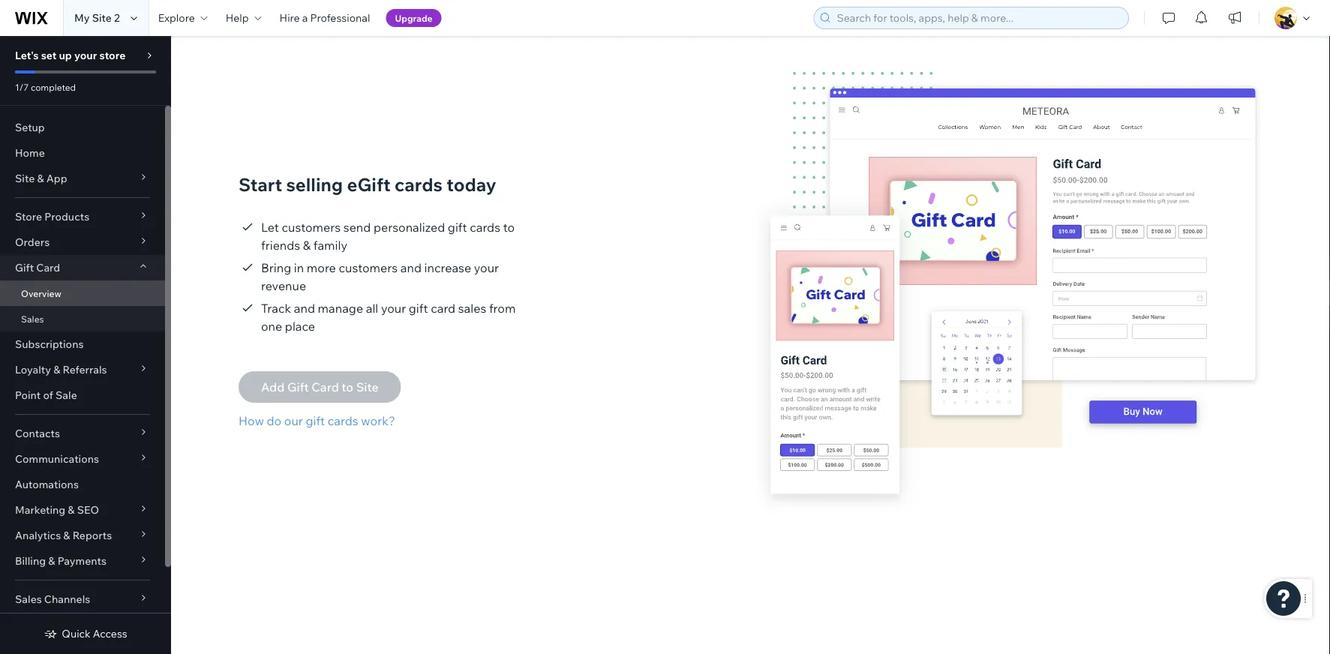 Task type: describe. For each thing, give the bounding box(es) containing it.
gift card
[[15, 261, 60, 274]]

my
[[74, 11, 90, 24]]

our
[[284, 413, 303, 428]]

analytics & reports
[[15, 529, 112, 542]]

analytics & reports button
[[0, 523, 165, 548]]

contacts button
[[0, 421, 165, 446]]

subscriptions
[[15, 338, 84, 351]]

home link
[[0, 140, 165, 166]]

site & app button
[[0, 166, 165, 191]]

subscriptions link
[[0, 332, 165, 357]]

start selling egift cards today
[[239, 173, 496, 196]]

of
[[43, 389, 53, 402]]

quick access
[[62, 627, 127, 640]]

2
[[114, 11, 120, 24]]

store
[[99, 49, 126, 62]]

sales link
[[0, 306, 165, 332]]

let customers send personalized gift cards to friends & family bring in more customers and increase your revenue track and manage all your gift card sales from one place
[[261, 220, 516, 334]]

point
[[15, 389, 41, 402]]

marketing & seo button
[[0, 497, 165, 523]]

store products
[[15, 210, 89, 223]]

billing & payments button
[[0, 548, 165, 574]]

access
[[93, 627, 127, 640]]

a
[[302, 11, 308, 24]]

upgrade button
[[386, 9, 442, 27]]

upgrade
[[395, 12, 433, 24]]

track
[[261, 301, 291, 316]]

1 vertical spatial your
[[474, 260, 499, 275]]

sidebar element
[[0, 36, 171, 654]]

gift card button
[[0, 255, 165, 281]]

setup link
[[0, 115, 165, 140]]

let's set up your store
[[15, 49, 126, 62]]

family
[[313, 238, 347, 253]]

& for app
[[37, 172, 44, 185]]

hire a professional
[[280, 11, 370, 24]]

contacts
[[15, 427, 60, 440]]

products
[[44, 210, 89, 223]]

let's
[[15, 49, 39, 62]]

0 vertical spatial customers
[[282, 220, 341, 235]]

& for seo
[[68, 503, 75, 517]]

channels
[[44, 593, 90, 606]]

0 vertical spatial and
[[400, 260, 422, 275]]

sales for sales
[[21, 313, 44, 324]]

Search for tools, apps, help & more... field
[[832, 8, 1124, 29]]

loyalty & referrals button
[[0, 357, 165, 383]]

how do our gift cards work?
[[239, 413, 395, 428]]

2 vertical spatial your
[[381, 301, 406, 316]]

personalized
[[374, 220, 445, 235]]

in
[[294, 260, 304, 275]]

revenue
[[261, 278, 306, 293]]

1 horizontal spatial gift
[[409, 301, 428, 316]]

start
[[239, 173, 282, 196]]

sale
[[56, 389, 77, 402]]

app
[[46, 172, 67, 185]]

sales channels
[[15, 593, 90, 606]]

to
[[503, 220, 515, 235]]

work?
[[361, 413, 395, 428]]

1 vertical spatial customers
[[339, 260, 398, 275]]

1 vertical spatial and
[[294, 301, 315, 316]]

point of sale link
[[0, 383, 165, 408]]

manage
[[318, 301, 363, 316]]

egift
[[347, 173, 391, 196]]

more
[[307, 260, 336, 275]]

seo
[[77, 503, 99, 517]]

cards inside let customers send personalized gift cards to friends & family bring in more customers and increase your revenue track and manage all your gift card sales from one place
[[470, 220, 500, 235]]

explore
[[158, 11, 195, 24]]

site & app
[[15, 172, 67, 185]]

one
[[261, 319, 282, 334]]

overview
[[21, 288, 61, 299]]



Task type: vqa. For each thing, say whether or not it's contained in the screenshot.
A chart. "image"
no



Task type: locate. For each thing, give the bounding box(es) containing it.
hire a professional link
[[271, 0, 379, 36]]

and up place
[[294, 301, 315, 316]]

0 vertical spatial your
[[74, 49, 97, 62]]

friends
[[261, 238, 300, 253]]

card
[[36, 261, 60, 274]]

your right up
[[74, 49, 97, 62]]

& inside loyalty & referrals popup button
[[53, 363, 60, 376]]

billing
[[15, 554, 46, 568]]

cards left work?
[[328, 413, 358, 428]]

today
[[447, 173, 496, 196]]

0 horizontal spatial site
[[15, 172, 35, 185]]

0 horizontal spatial cards
[[328, 413, 358, 428]]

& for referrals
[[53, 363, 60, 376]]

0 vertical spatial cards
[[395, 173, 443, 196]]

& inside analytics & reports dropdown button
[[63, 529, 70, 542]]

store products button
[[0, 204, 165, 230]]

1 horizontal spatial site
[[92, 11, 112, 24]]

and
[[400, 260, 422, 275], [294, 301, 315, 316]]

from
[[489, 301, 516, 316]]

sales down overview
[[21, 313, 44, 324]]

& inside billing & payments dropdown button
[[48, 554, 55, 568]]

& left family
[[303, 238, 311, 253]]

& left app
[[37, 172, 44, 185]]

my site 2
[[74, 11, 120, 24]]

hire
[[280, 11, 300, 24]]

2 horizontal spatial your
[[474, 260, 499, 275]]

1 vertical spatial gift
[[409, 301, 428, 316]]

all
[[366, 301, 378, 316]]

communications
[[15, 452, 99, 466]]

site down home
[[15, 172, 35, 185]]

your right all
[[381, 301, 406, 316]]

0 vertical spatial gift
[[448, 220, 467, 235]]

automations link
[[0, 472, 165, 497]]

sales
[[21, 313, 44, 324], [15, 593, 42, 606]]

1/7 completed
[[15, 81, 76, 93]]

& left 'reports'
[[63, 529, 70, 542]]

1 vertical spatial sales
[[15, 593, 42, 606]]

marketing
[[15, 503, 65, 517]]

1 vertical spatial cards
[[470, 220, 500, 235]]

1 horizontal spatial and
[[400, 260, 422, 275]]

2 horizontal spatial gift
[[448, 220, 467, 235]]

& inside marketing & seo dropdown button
[[68, 503, 75, 517]]

cards up personalized
[[395, 173, 443, 196]]

your
[[74, 49, 97, 62], [474, 260, 499, 275], [381, 301, 406, 316]]

selling
[[286, 173, 343, 196]]

loyalty & referrals
[[15, 363, 107, 376]]

do
[[267, 413, 282, 428]]

setup
[[15, 121, 45, 134]]

gift
[[15, 261, 34, 274]]

& left seo
[[68, 503, 75, 517]]

2 horizontal spatial cards
[[470, 220, 500, 235]]

gift inside button
[[306, 413, 325, 428]]

orders button
[[0, 230, 165, 255]]

sales down billing
[[15, 593, 42, 606]]

payments
[[57, 554, 106, 568]]

& for payments
[[48, 554, 55, 568]]

0 vertical spatial site
[[92, 11, 112, 24]]

customers up all
[[339, 260, 398, 275]]

2 vertical spatial gift
[[306, 413, 325, 428]]

billing & payments
[[15, 554, 106, 568]]

customers up family
[[282, 220, 341, 235]]

sales channels button
[[0, 587, 165, 612]]

sales inside sales link
[[21, 313, 44, 324]]

professional
[[310, 11, 370, 24]]

& right billing
[[48, 554, 55, 568]]

gift up 'increase'
[[448, 220, 467, 235]]

&
[[37, 172, 44, 185], [303, 238, 311, 253], [53, 363, 60, 376], [68, 503, 75, 517], [63, 529, 70, 542], [48, 554, 55, 568]]

marketing & seo
[[15, 503, 99, 517]]

your right 'increase'
[[474, 260, 499, 275]]

0 horizontal spatial your
[[74, 49, 97, 62]]

1 horizontal spatial cards
[[395, 173, 443, 196]]

how
[[239, 413, 264, 428]]

orders
[[15, 236, 50, 249]]

& inside let customers send personalized gift cards to friends & family bring in more customers and increase your revenue track and manage all your gift card sales from one place
[[303, 238, 311, 253]]

bring
[[261, 260, 291, 275]]

let
[[261, 220, 279, 235]]

& inside site & app dropdown button
[[37, 172, 44, 185]]

& for reports
[[63, 529, 70, 542]]

your inside sidebar element
[[74, 49, 97, 62]]

gift left card
[[409, 301, 428, 316]]

quick
[[62, 627, 91, 640]]

referrals
[[63, 363, 107, 376]]

gift right our
[[306, 413, 325, 428]]

1 horizontal spatial your
[[381, 301, 406, 316]]

and left 'increase'
[[400, 260, 422, 275]]

how do our gift cards work? button
[[239, 412, 401, 430]]

& right loyalty
[[53, 363, 60, 376]]

0 horizontal spatial and
[[294, 301, 315, 316]]

point of sale
[[15, 389, 77, 402]]

site left 2
[[92, 11, 112, 24]]

up
[[59, 49, 72, 62]]

communications button
[[0, 446, 165, 472]]

home
[[15, 146, 45, 159]]

help
[[226, 11, 249, 24]]

cards left to
[[470, 220, 500, 235]]

0 horizontal spatial gift
[[306, 413, 325, 428]]

loyalty
[[15, 363, 51, 376]]

set
[[41, 49, 57, 62]]

place
[[285, 319, 315, 334]]

1 vertical spatial site
[[15, 172, 35, 185]]

analytics
[[15, 529, 61, 542]]

2 vertical spatial cards
[[328, 413, 358, 428]]

sales
[[458, 301, 486, 316]]

site
[[92, 11, 112, 24], [15, 172, 35, 185]]

overview link
[[0, 281, 165, 306]]

card
[[431, 301, 455, 316]]

site inside site & app dropdown button
[[15, 172, 35, 185]]

quick access button
[[44, 627, 127, 641]]

sales inside sales channels popup button
[[15, 593, 42, 606]]

send
[[343, 220, 371, 235]]

sales for sales channels
[[15, 593, 42, 606]]

customers
[[282, 220, 341, 235], [339, 260, 398, 275]]

cards inside button
[[328, 413, 358, 428]]

increase
[[424, 260, 471, 275]]

1/7
[[15, 81, 29, 93]]

reports
[[73, 529, 112, 542]]

0 vertical spatial sales
[[21, 313, 44, 324]]

store
[[15, 210, 42, 223]]



